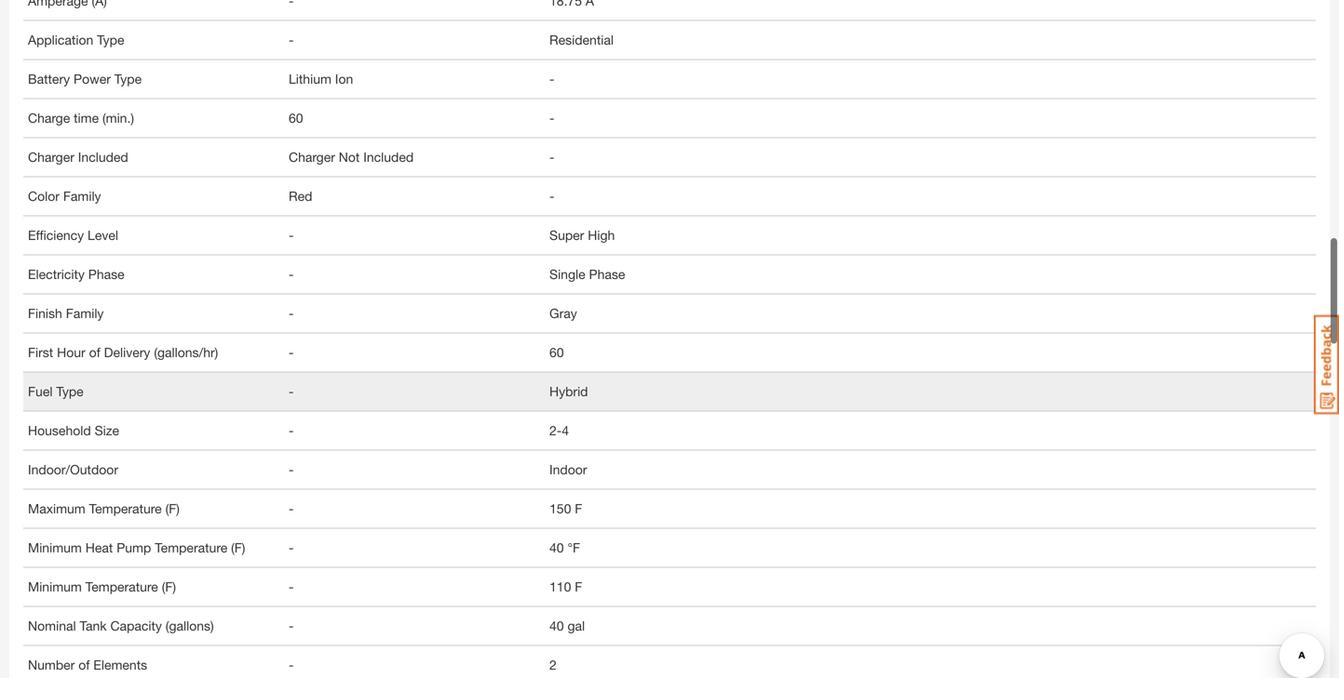 Task type: locate. For each thing, give the bounding box(es) containing it.
- for super high
[[289, 228, 294, 243]]

phase down high
[[589, 267, 625, 282]]

phase down level
[[88, 267, 125, 282]]

charger not included
[[289, 149, 414, 165]]

2 included from the left
[[363, 149, 414, 165]]

60 down lithium
[[289, 110, 303, 126]]

size
[[95, 423, 119, 439]]

2 vertical spatial type
[[56, 384, 83, 399]]

- for 60
[[289, 345, 294, 360]]

0 horizontal spatial charger
[[28, 149, 74, 165]]

included
[[78, 149, 128, 165], [363, 149, 414, 165]]

minimum down maximum
[[28, 541, 82, 556]]

type for fuel type
[[56, 384, 83, 399]]

2
[[549, 658, 557, 673]]

charger for charger included
[[28, 149, 74, 165]]

1 vertical spatial minimum
[[28, 580, 82, 595]]

minimum up the nominal
[[28, 580, 82, 595]]

delivery
[[104, 345, 150, 360]]

1 vertical spatial f
[[575, 580, 582, 595]]

elements
[[93, 658, 147, 673]]

of right 'number'
[[78, 658, 90, 673]]

family for finish family
[[66, 306, 104, 321]]

type
[[97, 32, 124, 47], [114, 71, 142, 87], [56, 384, 83, 399]]

2 minimum from the top
[[28, 580, 82, 595]]

battery power type
[[28, 71, 142, 87]]

household
[[28, 423, 91, 439]]

0 horizontal spatial phase
[[88, 267, 125, 282]]

60 down gray
[[549, 345, 564, 360]]

2 charger from the left
[[289, 149, 335, 165]]

- for residential
[[289, 32, 294, 47]]

1 minimum from the top
[[28, 541, 82, 556]]

lithium
[[289, 71, 331, 87]]

1 40 from the top
[[549, 541, 564, 556]]

2-
[[549, 423, 562, 439]]

maximum
[[28, 501, 85, 517]]

phase
[[88, 267, 125, 282], [589, 267, 625, 282]]

application
[[28, 32, 93, 47]]

- for 110 f
[[289, 580, 294, 595]]

0 vertical spatial family
[[63, 189, 101, 204]]

0 horizontal spatial 60
[[289, 110, 303, 126]]

2 f from the top
[[575, 580, 582, 595]]

0 vertical spatial 60
[[289, 110, 303, 126]]

temperature right pump
[[155, 541, 227, 556]]

1 charger from the left
[[28, 149, 74, 165]]

2 phase from the left
[[589, 267, 625, 282]]

- for indoor
[[289, 462, 294, 478]]

temperature
[[89, 501, 162, 517], [155, 541, 227, 556], [85, 580, 158, 595]]

1 vertical spatial 40
[[549, 619, 564, 634]]

maximum temperature (f)
[[28, 501, 180, 517]]

included right not
[[363, 149, 414, 165]]

150
[[549, 501, 571, 517]]

charge time (min.)
[[28, 110, 134, 126]]

1 vertical spatial 60
[[549, 345, 564, 360]]

included down (min.)
[[78, 149, 128, 165]]

2 vertical spatial temperature
[[85, 580, 158, 595]]

f right 150
[[575, 501, 582, 517]]

- for 40 °f
[[289, 541, 294, 556]]

of right 'hour'
[[89, 345, 100, 360]]

of
[[89, 345, 100, 360], [78, 658, 90, 673]]

1 vertical spatial (f)
[[231, 541, 245, 556]]

type right fuel
[[56, 384, 83, 399]]

family right finish
[[66, 306, 104, 321]]

first
[[28, 345, 53, 360]]

tank
[[80, 619, 107, 634]]

temperature up pump
[[89, 501, 162, 517]]

heat
[[85, 541, 113, 556]]

f
[[575, 501, 582, 517], [575, 580, 582, 595]]

charger left not
[[289, 149, 335, 165]]

0 vertical spatial temperature
[[89, 501, 162, 517]]

2 40 from the top
[[549, 619, 564, 634]]

0 vertical spatial f
[[575, 501, 582, 517]]

family right color
[[63, 189, 101, 204]]

temperature up nominal tank capacity (gallons)
[[85, 580, 158, 595]]

0 vertical spatial (f)
[[165, 501, 180, 517]]

60
[[289, 110, 303, 126], [549, 345, 564, 360]]

40 left °f
[[549, 541, 564, 556]]

- for 2-4
[[289, 423, 294, 439]]

(min.)
[[102, 110, 134, 126]]

single
[[549, 267, 585, 282]]

1 vertical spatial temperature
[[155, 541, 227, 556]]

charger
[[28, 149, 74, 165], [289, 149, 335, 165]]

phase for single phase
[[589, 267, 625, 282]]

minimum for minimum temperature (f)
[[28, 580, 82, 595]]

110 f
[[549, 580, 582, 595]]

fuel
[[28, 384, 53, 399]]

minimum
[[28, 541, 82, 556], [28, 580, 82, 595]]

pump
[[117, 541, 151, 556]]

f for 110 f
[[575, 580, 582, 595]]

2 vertical spatial (f)
[[162, 580, 176, 595]]

- for hybrid
[[289, 384, 294, 399]]

charger down charge
[[28, 149, 74, 165]]

hybrid
[[549, 384, 588, 399]]

hour
[[57, 345, 85, 360]]

1 f from the top
[[575, 501, 582, 517]]

40 left gal
[[549, 619, 564, 634]]

1 horizontal spatial included
[[363, 149, 414, 165]]

2-4
[[549, 423, 569, 439]]

110
[[549, 580, 571, 595]]

(gallons/hr)
[[154, 345, 218, 360]]

0 vertical spatial type
[[97, 32, 124, 47]]

type right power
[[114, 71, 142, 87]]

not
[[339, 149, 360, 165]]

efficiency level
[[28, 228, 118, 243]]

type for application type
[[97, 32, 124, 47]]

residential
[[549, 32, 614, 47]]

gray
[[549, 306, 577, 321]]

1 phase from the left
[[88, 267, 125, 282]]

electricity
[[28, 267, 85, 282]]

40
[[549, 541, 564, 556], [549, 619, 564, 634]]

finish
[[28, 306, 62, 321]]

1 horizontal spatial phase
[[589, 267, 625, 282]]

charger for charger not included
[[289, 149, 335, 165]]

150 f
[[549, 501, 582, 517]]

0 horizontal spatial included
[[78, 149, 128, 165]]

-
[[289, 32, 294, 47], [549, 71, 555, 87], [549, 110, 555, 126], [549, 149, 555, 165], [549, 189, 555, 204], [289, 228, 294, 243], [289, 267, 294, 282], [289, 306, 294, 321], [289, 345, 294, 360], [289, 384, 294, 399], [289, 423, 294, 439], [289, 462, 294, 478], [289, 501, 294, 517], [289, 541, 294, 556], [289, 580, 294, 595], [289, 619, 294, 634], [289, 658, 294, 673]]

- for single phase
[[289, 267, 294, 282]]

family
[[63, 189, 101, 204], [66, 306, 104, 321]]

(f)
[[165, 501, 180, 517], [231, 541, 245, 556], [162, 580, 176, 595]]

0 vertical spatial minimum
[[28, 541, 82, 556]]

high
[[588, 228, 615, 243]]

type up power
[[97, 32, 124, 47]]

f right 110
[[575, 580, 582, 595]]

1 horizontal spatial charger
[[289, 149, 335, 165]]

(f) for minimum temperature (f)
[[162, 580, 176, 595]]

1 vertical spatial family
[[66, 306, 104, 321]]

0 vertical spatial 40
[[549, 541, 564, 556]]



Task type: vqa. For each thing, say whether or not it's contained in the screenshot.


Task type: describe. For each thing, give the bounding box(es) containing it.
number
[[28, 658, 75, 673]]

color
[[28, 189, 60, 204]]

temperature for maximum temperature (f)
[[89, 501, 162, 517]]

- for gray
[[289, 306, 294, 321]]

1 vertical spatial type
[[114, 71, 142, 87]]

0 vertical spatial of
[[89, 345, 100, 360]]

household size
[[28, 423, 119, 439]]

temperature for minimum temperature (f)
[[85, 580, 158, 595]]

- for 40 gal
[[289, 619, 294, 634]]

gal
[[568, 619, 585, 634]]

application type
[[28, 32, 124, 47]]

40 gal
[[549, 619, 585, 634]]

red
[[289, 189, 312, 204]]

fuel type
[[28, 384, 83, 399]]

40 °f
[[549, 541, 580, 556]]

charge
[[28, 110, 70, 126]]

battery
[[28, 71, 70, 87]]

ion
[[335, 71, 353, 87]]

minimum temperature (f)
[[28, 580, 176, 595]]

finish family
[[28, 306, 104, 321]]

- for 2
[[289, 658, 294, 673]]

(gallons)
[[166, 619, 214, 634]]

super high
[[549, 228, 615, 243]]

power
[[74, 71, 111, 87]]

charger included
[[28, 149, 128, 165]]

level
[[88, 228, 118, 243]]

electricity phase
[[28, 267, 125, 282]]

family for color family
[[63, 189, 101, 204]]

super
[[549, 228, 584, 243]]

4
[[562, 423, 569, 439]]

°f
[[568, 541, 580, 556]]

capacity
[[110, 619, 162, 634]]

feedback link image
[[1314, 315, 1339, 415]]

40 for 40 °f
[[549, 541, 564, 556]]

nominal tank capacity (gallons)
[[28, 619, 214, 634]]

40 for 40 gal
[[549, 619, 564, 634]]

1 vertical spatial of
[[78, 658, 90, 673]]

phase for electricity phase
[[88, 267, 125, 282]]

number of elements
[[28, 658, 147, 673]]

minimum heat pump temperature (f)
[[28, 541, 245, 556]]

first hour of delivery (gallons/hr)
[[28, 345, 218, 360]]

indoor/outdoor
[[28, 462, 118, 478]]

efficiency
[[28, 228, 84, 243]]

f for 150 f
[[575, 501, 582, 517]]

- for 150 f
[[289, 501, 294, 517]]

time
[[74, 110, 99, 126]]

indoor
[[549, 462, 587, 478]]

1 included from the left
[[78, 149, 128, 165]]

lithium ion
[[289, 71, 353, 87]]

single phase
[[549, 267, 625, 282]]

color family
[[28, 189, 101, 204]]

1 horizontal spatial 60
[[549, 345, 564, 360]]

nominal
[[28, 619, 76, 634]]

minimum for minimum heat pump temperature (f)
[[28, 541, 82, 556]]

(f) for maximum temperature (f)
[[165, 501, 180, 517]]



